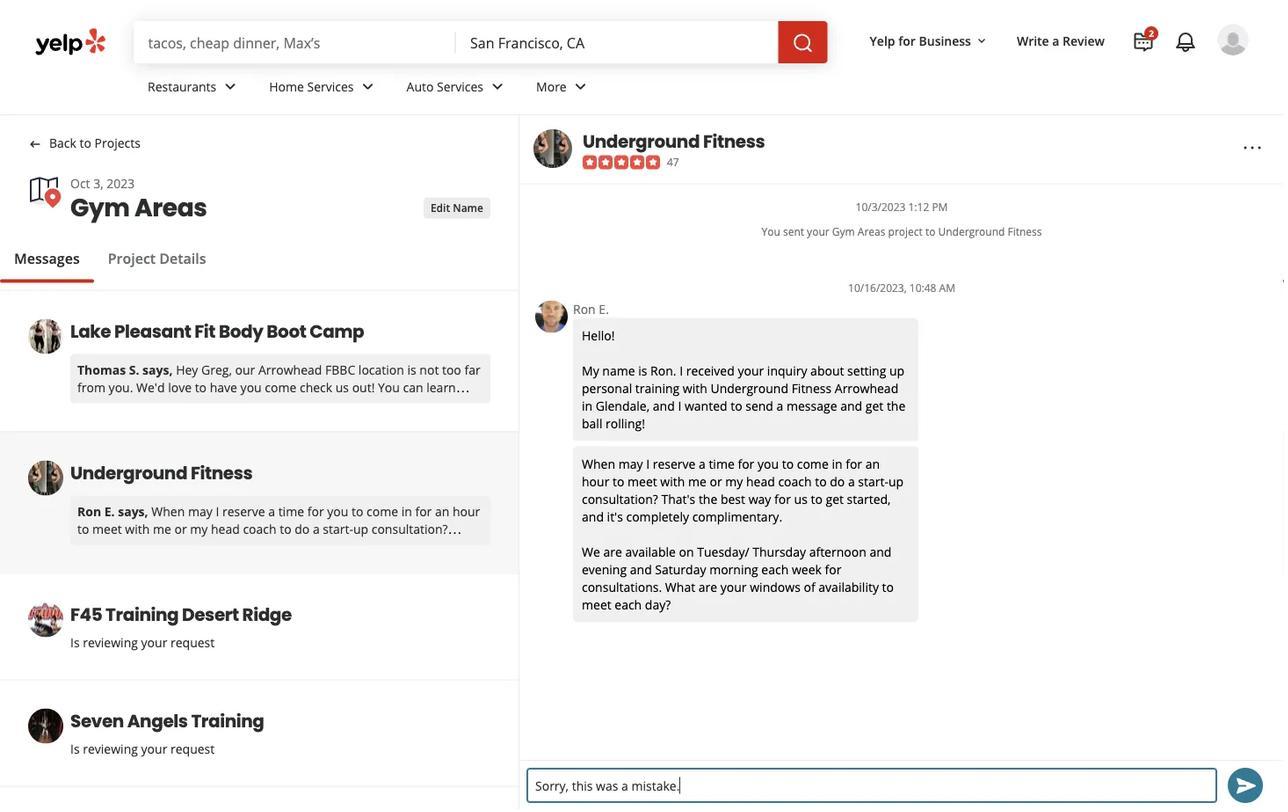 Task type: vqa. For each thing, say whether or not it's contained in the screenshot.
Underground Fitness "link"
yes



Task type: locate. For each thing, give the bounding box(es) containing it.
underground fitness down at
[[70, 460, 253, 485]]

head
[[747, 473, 776, 490], [211, 521, 240, 537]]

you for when may i reserve a time for you to come in for an hour to meet with me or my head coach to do a start-up consultation? that's the best way for us to get started, and it's completely complimentary. we are available on tuesday/ thursday afternoon and evening and saturday morning each week for consultations. what are your windows of availability to meet each day?
[[758, 456, 779, 472]]

training inside seven angels training is reviewing your request
[[191, 708, 264, 733]]

hour for when may i reserve a time for you to come in for an hour to meet with me or my head coach to do a start-up consultation? that's the best way for us to get started, and it's completely complimentary.  we are available on tuesday/ thursday afternoon and evening and saturday morning each week for consultations. what are your windows of availability to meet each day?
[[453, 503, 481, 520]]

says, for fitness
[[118, 503, 148, 520]]

start- inside "when may i reserve a time for you to come in for an hour to meet with me or my head coach to do a start-up consultation? that's the best way for us to get started, and it's completely complimentary.  we are available on tuesday/ thursday afternoon and evening and saturday morning each week for consultations. what are your windows of availability to meet each day?"
[[323, 521, 354, 537]]

thursday inside "when may i reserve a time for you to come in for an hour to meet with me or my head coach to do a start-up consultation? that's the best way for us to get started, and it's completely complimentary.  we are available on tuesday/ thursday afternoon and evening and saturday morning each week for consultations. what are your windows of availability to meet each day?"
[[342, 556, 395, 572]]

is down seven
[[70, 740, 80, 757]]

0 horizontal spatial arrowhead
[[259, 361, 322, 378]]

areas up details
[[135, 190, 207, 225]]

seven
[[70, 708, 124, 733]]

restaurants link
[[134, 63, 255, 114]]

your inside the f45 training desert ridge is reviewing your request
[[141, 634, 167, 651]]

week
[[235, 397, 266, 413]]

areas down 10/3/2023
[[858, 224, 886, 239]]

hour
[[582, 473, 610, 490], [453, 503, 481, 520]]

my up "desert"
[[190, 521, 208, 537]]

underground up 5 star rating image
[[583, 129, 700, 154]]

availability for when may i reserve a time for you to come in for an hour to meet with me or my head coach to do a start-up consultation? that's the best way for us to get started, and it's completely complimentary.  we are available on tuesday/ thursday afternoon and evening and saturday morning each week for consultations. what are your windows of availability to meet each day?
[[176, 591, 236, 608]]

you inside when may i reserve a time for you to come in for an hour to meet with me or my head coach to do a start-up consultation? that's the best way for us to get started, and it's completely complimentary. we are available on tuesday/ thursday afternoon and evening and saturday morning each week for consultations. what are your windows of availability to meet each day?
[[758, 456, 779, 472]]

arrowhead down setting
[[835, 380, 899, 397]]

0 vertical spatial started,
[[847, 491, 891, 508]]

underground inside the hello! my name is ron. i received your inquiry about setting up personal training with underground fitness arrowhead in glendale, and i wanted to send a message and get the ball rolling!
[[711, 380, 789, 397]]

edit name
[[431, 200, 484, 215]]

24 send filled v2 image
[[1237, 775, 1258, 796]]

underground fitness up 47
[[583, 129, 765, 154]]

location
[[359, 361, 404, 378]]

0 horizontal spatial areas
[[135, 190, 207, 225]]

2 vertical spatial us
[[210, 538, 224, 555]]

is left not
[[408, 361, 417, 378]]

0 horizontal spatial get
[[242, 538, 260, 555]]

underground up send
[[711, 380, 789, 397]]

day? inside "when may i reserve a time for you to come in for an hour to meet with me or my head coach to do a start-up consultation? that's the best way for us to get started, and it's completely complimentary.  we are available on tuesday/ thursday afternoon and evening and saturday morning each week for consultations. what are your windows of availability to meet each day?"
[[317, 591, 343, 608]]

evening for when may i reserve a time for you to come in for an hour to meet with me or my head coach to do a start-up consultation? that's the best way for us to get started, and it's completely complimentary.  we are available on tuesday/ thursday afternoon and evening and saturday morning each week for consultations. what are your windows of availability to meet each day?
[[77, 573, 122, 590]]

afternoon
[[810, 544, 867, 560], [398, 556, 456, 572]]

reserve for when may i reserve a time for you to come in for an hour to meet with me or my head coach to do a start-up consultation? that's the best way for us to get started, and it's completely complimentary. we are available on tuesday/ thursday afternoon and evening and saturday morning each week for consultations. what are your windows of availability to meet each day?
[[653, 456, 696, 472]]

the inside "when may i reserve a time for you to come in for an hour to meet with me or my head coach to do a start-up consultation? that's the best way for us to get started, and it's completely complimentary.  we are available on tuesday/ thursday afternoon and evening and saturday morning each week for consultations. what are your windows of availability to meet each day?"
[[115, 538, 134, 555]]

none field up more link at left
[[471, 33, 765, 52]]

0 horizontal spatial when
[[152, 503, 185, 520]]

0 horizontal spatial you
[[241, 379, 262, 396]]

1 vertical spatial camp
[[359, 397, 393, 413]]

1 vertical spatial way
[[165, 538, 187, 555]]

24 chevron down v2 image right auto services
[[487, 76, 508, 97]]

our left 3
[[201, 397, 221, 413]]

0 horizontal spatial the
[[115, 538, 134, 555]]

5 star rating image
[[583, 155, 661, 169]]

0 vertical spatial request
[[171, 634, 215, 651]]

you left sent
[[762, 224, 781, 239]]

reviewing
[[83, 634, 138, 651], [83, 740, 138, 757]]

2 horizontal spatial the
[[887, 398, 906, 414]]

reserve inside "when may i reserve a time for you to come in for an hour to meet with me or my head coach to do a start-up consultation? that's the best way for us to get started, and it's completely complimentary.  we are available on tuesday/ thursday afternoon and evening and saturday morning each week for consultations. what are your windows of availability to meet each day?"
[[222, 503, 265, 520]]

windows for when may i reserve a time for you to come in for an hour to meet with me or my head coach to do a start-up consultation? that's the best way for us to get started, and it's completely complimentary.  we are available on tuesday/ thursday afternoon and evening and saturday morning each week for consultations. what are your windows of availability to meet each day?
[[107, 591, 158, 608]]

2 request from the top
[[171, 740, 215, 757]]

1 vertical spatial it's
[[335, 538, 351, 555]]

tuesday/
[[698, 544, 750, 560], [286, 556, 338, 572]]

arrowhead inside the hello! my name is ron. i received your inquiry about setting up personal training with underground fitness arrowhead in glendale, and i wanted to send a message and get the ball rolling!
[[835, 380, 899, 397]]

2 24 chevron down v2 image from the left
[[487, 76, 508, 97]]

you
[[241, 379, 262, 396], [758, 456, 779, 472], [327, 503, 349, 520]]

camp inside hey greg, our arrowhead fbbc location is not too far from you. we'd love to have you come check us out! you can learn more and sign up for our 3 week unlimited boot camp sessions for only $39 at www.azfitbody.com
[[359, 397, 393, 413]]

1 vertical spatial boot
[[329, 397, 356, 413]]

you inside hey greg, our arrowhead fbbc location is not too far from you. we'd love to have you come check us out! you can learn more and sign up for our 3 week unlimited boot camp sessions for only $39 at www.azfitbody.com
[[241, 379, 262, 396]]

0 horizontal spatial way
[[165, 538, 187, 555]]

thursday for when may i reserve a time for you to come in for an hour to meet with me or my head coach to do a start-up consultation? that's the best way for us to get started, and it's completely complimentary.  we are available on tuesday/ thursday afternoon and evening and saturday morning each week for consultations. what are your windows of availability to meet each day?
[[342, 556, 395, 572]]

1 horizontal spatial evening
[[582, 561, 627, 578]]

do inside when may i reserve a time for you to come in for an hour to meet with me or my head coach to do a start-up consultation? that's the best way for us to get started, and it's completely complimentary. we are available on tuesday/ thursday afternoon and evening and saturday morning each week for consultations. what are your windows of availability to meet each day?
[[830, 473, 845, 490]]

1 horizontal spatial none field
[[471, 33, 765, 52]]

underground fitness
[[583, 129, 765, 154], [70, 460, 253, 485]]

best inside when may i reserve a time for you to come in for an hour to meet with me or my head coach to do a start-up consultation? that's the best way for us to get started, and it's completely complimentary. we are available on tuesday/ thursday afternoon and evening and saturday morning each week for consultations. what are your windows of availability to meet each day?
[[721, 491, 746, 508]]

day? inside when may i reserve a time for you to come in for an hour to meet with me or my head coach to do a start-up consultation? that's the best way for us to get started, and it's completely complimentary. we are available on tuesday/ thursday afternoon and evening and saturday morning each week for consultations. what are your windows of availability to meet each day?
[[645, 596, 671, 613]]

ron e.
[[573, 301, 609, 318]]

coach for when may i reserve a time for you to come in for an hour to meet with me or my head coach to do a start-up consultation? that's the best way for us to get started, and it's completely complimentary. we are available on tuesday/ thursday afternoon and evening and saturday morning each week for consultations. what are your windows of availability to meet each day?
[[779, 473, 812, 490]]

tuesday/ inside "when may i reserve a time for you to come in for an hour to meet with me or my head coach to do a start-up consultation? that's the best way for us to get started, and it's completely complimentary.  we are available on tuesday/ thursday afternoon and evening and saturday morning each week for consultations. what are your windows of availability to meet each day?"
[[286, 556, 338, 572]]

morning for when may i reserve a time for you to come in for an hour to meet with me or my head coach to do a start-up consultation? that's the best way for us to get started, and it's completely complimentary.  we are available on tuesday/ thursday afternoon and evening and saturday morning each week for consultations. what are your windows of availability to meet each day?
[[205, 573, 254, 590]]

1 horizontal spatial ron
[[573, 301, 596, 318]]

back to projects button
[[28, 133, 141, 153]]

best
[[721, 491, 746, 508], [137, 538, 161, 555]]

come for when may i reserve a time for you to come in for an hour to meet with me or my head coach to do a start-up consultation? that's the best way for us to get started, and it's completely complimentary.  we are available on tuesday/ thursday afternoon and evening and saturday morning each week for consultations. what are your windows of availability to meet each day?
[[367, 503, 398, 520]]

24 chevron down v2 image right more
[[571, 76, 592, 97]]

us inside "when may i reserve a time for you to come in for an hour to meet with me or my head coach to do a start-up consultation? that's the best way for us to get started, and it's completely complimentary.  we are available on tuesday/ thursday afternoon and evening and saturday morning each week for consultations. what are your windows of availability to meet each day?"
[[210, 538, 224, 555]]

2 vertical spatial in
[[402, 503, 412, 520]]

available for when may i reserve a time for you to come in for an hour to meet with me or my head coach to do a start-up consultation? that's the best way for us to get started, and it's completely complimentary. we are available on tuesday/ thursday afternoon and evening and saturday morning each week for consultations. what are your windows of availability to meet each day?
[[626, 544, 676, 560]]

2 is from the top
[[70, 740, 80, 757]]

hey
[[176, 361, 198, 378]]

1 vertical spatial completely
[[355, 538, 418, 555]]

0 vertical spatial training
[[106, 602, 179, 627]]

16 arrow left v2 image
[[28, 137, 42, 151]]

0 horizontal spatial our
[[201, 397, 221, 413]]

0 vertical spatial you
[[241, 379, 262, 396]]

0 horizontal spatial consultations.
[[340, 573, 421, 590]]

morning for when may i reserve a time for you to come in for an hour to meet with me or my head coach to do a start-up consultation? that's the best way for us to get started, and it's completely complimentary. we are available on tuesday/ thursday afternoon and evening and saturday morning each week for consultations. what are your windows of availability to meet each day?
[[710, 561, 759, 578]]

may inside when may i reserve a time for you to come in for an hour to meet with me or my head coach to do a start-up consultation? that's the best way for us to get started, and it's completely complimentary. we are available on tuesday/ thursday afternoon and evening and saturday morning each week for consultations. what are your windows of availability to meet each day?
[[619, 456, 643, 472]]

1 vertical spatial my
[[190, 521, 208, 537]]

1 vertical spatial consultation?
[[372, 521, 448, 537]]

0 horizontal spatial none field
[[148, 33, 442, 52]]

with down wanted
[[661, 473, 685, 490]]

0 horizontal spatial ron
[[77, 503, 101, 520]]

0 horizontal spatial what
[[424, 573, 454, 590]]

1 vertical spatial you
[[378, 379, 400, 396]]

coach up ridge
[[243, 521, 277, 537]]

of inside "when may i reserve a time for you to come in for an hour to meet with me or my head coach to do a start-up consultation? that's the best way for us to get started, and it's completely complimentary.  we are available on tuesday/ thursday afternoon and evening and saturday morning each week for consultations. what are your windows of availability to meet each day?"
[[161, 591, 172, 608]]

2 services from the left
[[437, 78, 484, 95]]

0 vertical spatial camp
[[310, 319, 364, 343]]

training inside the f45 training desert ridge is reviewing your request
[[106, 602, 179, 627]]

reviewing inside seven angels training is reviewing your request
[[83, 740, 138, 757]]

afternoon inside "when may i reserve a time for you to come in for an hour to meet with me or my head coach to do a start-up consultation? that's the best way for us to get started, and it's completely complimentary.  we are available on tuesday/ thursday afternoon and evening and saturday morning each week for consultations. what are your windows of availability to meet each day?"
[[398, 556, 456, 572]]

1 vertical spatial start-
[[323, 521, 354, 537]]

1 horizontal spatial e.
[[599, 301, 609, 318]]

we for when may i reserve a time for you to come in for an hour to meet with me or my head coach to do a start-up consultation? that's the best way for us to get started, and it's completely complimentary.  we are available on tuesday/ thursday afternoon and evening and saturday morning each week for consultations. what are your windows of availability to meet each day?
[[171, 556, 189, 572]]

0 vertical spatial reviewing
[[83, 634, 138, 651]]

afternoon for when may i reserve a time for you to come in for an hour to meet with me or my head coach to do a start-up consultation? that's the best way for us to get started, and it's completely complimentary.  we are available on tuesday/ thursday afternoon and evening and saturday morning each week for consultations. what are your windows of availability to meet each day?
[[398, 556, 456, 572]]

services
[[307, 78, 354, 95], [437, 78, 484, 95]]

greg r. image
[[1218, 24, 1250, 55]]

services right home
[[307, 78, 354, 95]]

0 vertical spatial best
[[721, 491, 746, 508]]

24 chevron down v2 image inside more link
[[571, 76, 592, 97]]

back to projects
[[49, 135, 141, 151]]

24 chevron down v2 image
[[220, 76, 241, 97]]

time for when may i reserve a time for you to come in for an hour to meet with me or my head coach to do a start-up consultation? that's the best way for us to get started, and it's completely complimentary. we are available on tuesday/ thursday afternoon and evening and saturday morning each week for consultations. what are your windows of availability to meet each day?
[[709, 456, 735, 472]]

0 vertical spatial completely
[[627, 508, 690, 525]]

at
[[129, 414, 140, 431]]

day?
[[317, 591, 343, 608], [645, 596, 671, 613]]

my for when may i reserve a time for you to come in for an hour to meet with me or my head coach to do a start-up consultation? that's the best way for us to get started, and it's completely complimentary.  we are available on tuesday/ thursday afternoon and evening and saturday morning each week for consultations. what are your windows of availability to meet each day?
[[190, 521, 208, 537]]

available inside when may i reserve a time for you to come in for an hour to meet with me or my head coach to do a start-up consultation? that's the best way for us to get started, and it's completely complimentary. we are available on tuesday/ thursday afternoon and evening and saturday morning each week for consultations. what are your windows of availability to meet each day?
[[626, 544, 676, 560]]

we
[[582, 544, 601, 560], [171, 556, 189, 572]]

you
[[762, 224, 781, 239], [378, 379, 400, 396]]

hello!
[[582, 327, 615, 344]]

1 horizontal spatial what
[[666, 579, 696, 596]]

underground up "ron e. says,"
[[70, 460, 187, 485]]

week inside "when may i reserve a time for you to come in for an hour to meet with me or my head coach to do a start-up consultation? that's the best way for us to get started, and it's completely complimentary.  we are available on tuesday/ thursday afternoon and evening and saturday morning each week for consultations. what are your windows of availability to meet each day?"
[[287, 573, 317, 590]]

1 vertical spatial reserve
[[222, 503, 265, 520]]

we for when may i reserve a time for you to come in for an hour to meet with me or my head coach to do a start-up consultation? that's the best way for us to get started, and it's completely complimentary. we are available on tuesday/ thursday afternoon and evening and saturday morning each week for consultations. what are your windows of availability to meet each day?
[[582, 544, 601, 560]]

boot
[[267, 319, 306, 343], [329, 397, 356, 413]]

is down the f45
[[70, 634, 80, 651]]

in inside "when may i reserve a time for you to come in for an hour to meet with me or my head coach to do a start-up consultation? that's the best way for us to get started, and it's completely complimentary.  we are available on tuesday/ thursday afternoon and evening and saturday morning each week for consultations. what are your windows of availability to meet each day?"
[[402, 503, 412, 520]]

camp
[[310, 319, 364, 343], [359, 397, 393, 413]]

2 none field from the left
[[471, 33, 765, 52]]

week
[[792, 561, 822, 578], [287, 573, 317, 590]]

an inside when may i reserve a time for you to come in for an hour to meet with me or my head coach to do a start-up consultation? that's the best way for us to get started, and it's completely complimentary. we are available on tuesday/ thursday afternoon and evening and saturday morning each week for consultations. what are your windows of availability to meet each day?
[[866, 456, 880, 472]]

windows for when may i reserve a time for you to come in for an hour to meet with me or my head coach to do a start-up consultation? that's the best way for us to get started, and it's completely complimentary. we are available on tuesday/ thursday afternoon and evening and saturday morning each week for consultations. what are your windows of availability to meet each day?
[[750, 579, 801, 596]]

24 chevron down v2 image left auto
[[358, 76, 379, 97]]

get for when may i reserve a time for you to come in for an hour to meet with me or my head coach to do a start-up consultation? that's the best way for us to get started, and it's completely complimentary. we are available on tuesday/ thursday afternoon and evening and saturday morning each week for consultations. what are your windows of availability to meet each day?
[[826, 491, 844, 508]]

the for when may i reserve a time for you to come in for an hour to meet with me or my head coach to do a start-up consultation? that's the best way for us to get started, and it's completely complimentary. we are available on tuesday/ thursday afternoon and evening and saturday morning each week for consultations. what are your windows of availability to meet each day?
[[699, 491, 718, 508]]

0 vertical spatial it's
[[607, 508, 623, 525]]

or for when may i reserve a time for you to come in for an hour to meet with me or my head coach to do a start-up consultation? that's the best way for us to get started, and it's completely complimentary. we are available on tuesday/ thursday afternoon and evening and saturday morning each week for consultations. what are your windows of availability to meet each day?
[[710, 473, 723, 490]]

0 vertical spatial start-
[[859, 473, 889, 490]]

my inside when may i reserve a time for you to come in for an hour to meet with me or my head coach to do a start-up consultation? that's the best way for us to get started, and it's completely complimentary. we are available on tuesday/ thursday afternoon and evening and saturday morning each week for consultations. what are your windows of availability to meet each day?
[[726, 473, 743, 490]]

training
[[106, 602, 179, 627], [191, 708, 264, 733]]

head for when may i reserve a time for you to come in for an hour to meet with me or my head coach to do a start-up consultation? that's the best way for us to get started, and it's completely complimentary.  we are available on tuesday/ thursday afternoon and evening and saturday morning each week for consultations. what are your windows of availability to meet each day?
[[211, 521, 240, 537]]

fit
[[195, 319, 216, 343]]

on inside when may i reserve a time for you to come in for an hour to meet with me or my head coach to do a start-up consultation? that's the best way for us to get started, and it's completely complimentary. we are available on tuesday/ thursday afternoon and evening and saturday morning each week for consultations. what are your windows of availability to meet each day?
[[679, 544, 694, 560]]

a
[[1053, 32, 1060, 49], [777, 398, 784, 414], [699, 456, 706, 472], [849, 473, 856, 490], [268, 503, 275, 520], [313, 521, 320, 537]]

0 vertical spatial when
[[582, 456, 616, 472]]

me
[[689, 473, 707, 490], [153, 521, 171, 537]]

camp down out!
[[359, 397, 393, 413]]

1 24 chevron down v2 image from the left
[[358, 76, 379, 97]]

it's inside when may i reserve a time for you to come in for an hour to meet with me or my head coach to do a start-up consultation? that's the best way for us to get started, and it's completely complimentary. we are available on tuesday/ thursday afternoon and evening and saturday morning each week for consultations. what are your windows of availability to meet each day?
[[607, 508, 623, 525]]

on for when may i reserve a time for you to come in for an hour to meet with me or my head coach to do a start-up consultation? that's the best way for us to get started, and it's completely complimentary.  we are available on tuesday/ thursday afternoon and evening and saturday morning each week for consultations. what are your windows of availability to meet each day?
[[268, 556, 283, 572]]

1 request from the top
[[171, 634, 215, 651]]

10/3/2023
[[856, 200, 906, 214]]

me inside "when may i reserve a time for you to come in for an hour to meet with me or my head coach to do a start-up consultation? that's the best way for us to get started, and it's completely complimentary.  we are available on tuesday/ thursday afternoon and evening and saturday morning each week for consultations. what are your windows of availability to meet each day?"
[[153, 521, 171, 537]]

consultations. inside when may i reserve a time for you to come in for an hour to meet with me or my head coach to do a start-up consultation? that's the best way for us to get started, and it's completely complimentary. we are available on tuesday/ thursday afternoon and evening and saturday morning each week for consultations. what are your windows of availability to meet each day?
[[582, 579, 662, 596]]

i inside when may i reserve a time for you to come in for an hour to meet with me or my head coach to do a start-up consultation? that's the best way for us to get started, and it's completely complimentary. we are available on tuesday/ thursday afternoon and evening and saturday morning each week for consultations. what are your windows of availability to meet each day?
[[647, 456, 650, 472]]

started, inside "when may i reserve a time for you to come in for an hour to meet with me or my head coach to do a start-up consultation? that's the best way for us to get started, and it's completely complimentary.  we are available on tuesday/ thursday afternoon and evening and saturday morning each week for consultations. what are your windows of availability to meet each day?"
[[263, 538, 307, 555]]

it's inside "when may i reserve a time for you to come in for an hour to meet with me or my head coach to do a start-up consultation? that's the best way for us to get started, and it's completely complimentary.  we are available on tuesday/ thursday afternoon and evening and saturday morning each week for consultations. what are your windows of availability to meet each day?"
[[335, 538, 351, 555]]

head up "desert"
[[211, 521, 240, 537]]

e. for ron e. says,
[[104, 503, 115, 520]]

3 24 chevron down v2 image from the left
[[571, 76, 592, 97]]

ron inside messages tab panel
[[77, 503, 101, 520]]

my down wanted
[[726, 473, 743, 490]]

it's for when may i reserve a time for you to come in for an hour to meet with me or my head coach to do a start-up consultation? that's the best way for us to get started, and it's completely complimentary. we are available on tuesday/ thursday afternoon and evening and saturday morning each week for consultations. what are your windows of availability to meet each day?
[[607, 508, 623, 525]]

come inside when may i reserve a time for you to come in for an hour to meet with me or my head coach to do a start-up consultation? that's the best way for us to get started, and it's completely complimentary. we are available on tuesday/ thursday afternoon and evening and saturday morning each week for consultations. what are your windows of availability to meet each day?
[[797, 456, 829, 472]]

0 horizontal spatial hour
[[453, 503, 481, 520]]

to inside the hello! my name is ron. i received your inquiry about setting up personal training with underground fitness arrowhead in glendale, and i wanted to send a message and get the ball rolling!
[[731, 398, 743, 414]]

coach down the message
[[779, 473, 812, 490]]

0 vertical spatial coach
[[779, 473, 812, 490]]

or inside when may i reserve a time for you to come in for an hour to meet with me or my head coach to do a start-up consultation? that's the best way for us to get started, and it's completely complimentary. we are available on tuesday/ thursday afternoon and evening and saturday morning each week for consultations. what are your windows of availability to meet each day?
[[710, 473, 723, 490]]

coach inside when may i reserve a time for you to come in for an hour to meet with me or my head coach to do a start-up consultation? that's the best way for us to get started, and it's completely complimentary. we are available on tuesday/ thursday afternoon and evening and saturday morning each week for consultations. what are your windows of availability to meet each day?
[[779, 473, 812, 490]]

1 horizontal spatial consultations.
[[582, 579, 662, 596]]

reserve
[[653, 456, 696, 472], [222, 503, 265, 520]]

1 horizontal spatial arrowhead
[[835, 380, 899, 397]]

request down "desert"
[[171, 634, 215, 651]]

way for when may i reserve a time for you to come in for an hour to meet with me or my head coach to do a start-up consultation? that's the best way for us to get started, and it's completely complimentary. we are available on tuesday/ thursday afternoon and evening and saturday morning each week for consultations. what are your windows of availability to meet each day?
[[749, 491, 772, 508]]

0 horizontal spatial best
[[137, 538, 161, 555]]

1 vertical spatial our
[[201, 397, 221, 413]]

come inside hey greg, our arrowhead fbbc location is not too far from you. we'd love to have you come check us out! you can learn more and sign up for our 3 week unlimited boot camp sessions for only $39 at www.azfitbody.com
[[265, 379, 297, 396]]

1 services from the left
[[307, 78, 354, 95]]

0 horizontal spatial my
[[190, 521, 208, 537]]

started, inside when may i reserve a time for you to come in for an hour to meet with me or my head coach to do a start-up consultation? that's the best way for us to get started, and it's completely complimentary. we are available on tuesday/ thursday afternoon and evening and saturday morning each week for consultations. what are your windows of availability to meet each day?
[[847, 491, 891, 508]]

meet
[[628, 473, 658, 490], [92, 521, 122, 537], [254, 591, 284, 608], [582, 596, 612, 613]]

is left ron.
[[639, 362, 648, 379]]

0 horizontal spatial day?
[[317, 591, 343, 608]]

underground
[[583, 129, 700, 154], [939, 224, 1006, 239], [711, 380, 789, 397], [70, 460, 187, 485]]

0 vertical spatial boot
[[267, 319, 306, 343]]

none field up home
[[148, 33, 442, 52]]

0 horizontal spatial available
[[214, 556, 265, 572]]

get
[[866, 398, 884, 414], [826, 491, 844, 508], [242, 538, 260, 555]]

1 vertical spatial me
[[153, 521, 171, 537]]

what inside "when may i reserve a time for you to come in for an hour to meet with me or my head coach to do a start-up consultation? that's the best way for us to get started, and it's completely complimentary.  we are available on tuesday/ thursday afternoon and evening and saturday morning each week for consultations. what are your windows of availability to meet each day?"
[[424, 573, 454, 590]]

training right the f45
[[106, 602, 179, 627]]

0 horizontal spatial boot
[[267, 319, 306, 343]]

us for when may i reserve a time for you to come in for an hour to meet with me or my head coach to do a start-up consultation? that's the best way for us to get started, and it's completely complimentary. we are available on tuesday/ thursday afternoon and evening and saturday morning each week for consultations. what are your windows of availability to meet each day?
[[795, 491, 808, 508]]

windows inside "when may i reserve a time for you to come in for an hour to meet with me or my head coach to do a start-up consultation? that's the best way for us to get started, and it's completely complimentary.  we are available on tuesday/ thursday afternoon and evening and saturday morning each week for consultations. what are your windows of availability to meet each day?"
[[107, 591, 158, 608]]

camp up fbbc
[[310, 319, 364, 343]]

that's inside "when may i reserve a time for you to come in for an hour to meet with me or my head coach to do a start-up consultation? that's the best way for us to get started, and it's completely complimentary.  we are available on tuesday/ thursday afternoon and evening and saturday morning each week for consultations. what are your windows of availability to meet each day?"
[[77, 538, 112, 555]]

1 horizontal spatial afternoon
[[810, 544, 867, 560]]

may down rolling!
[[619, 456, 643, 472]]

in inside when may i reserve a time for you to come in for an hour to meet with me or my head coach to do a start-up consultation? that's the best way for us to get started, and it's completely complimentary. we are available on tuesday/ thursday afternoon and evening and saturday morning each week for consultations. what are your windows of availability to meet each day?
[[832, 456, 843, 472]]

reviewing down the f45
[[83, 634, 138, 651]]

consultation?
[[582, 491, 659, 508], [372, 521, 448, 537]]

arrowhead up check
[[259, 361, 322, 378]]

0 vertical spatial my
[[726, 473, 743, 490]]

services for home services
[[307, 78, 354, 95]]

Find text field
[[148, 33, 442, 52]]

consultation? for when may i reserve a time for you to come in for an hour to meet with me or my head coach to do a start-up consultation? that's the best way for us to get started, and it's completely complimentary.  we are available on tuesday/ thursday afternoon and evening and saturday morning each week for consultations. what are your windows of availability to meet each day?
[[372, 521, 448, 537]]

completely for when may i reserve a time for you to come in for an hour to meet with me or my head coach to do a start-up consultation? that's the best way for us to get started, and it's completely complimentary. we are available on tuesday/ thursday afternoon and evening and saturday morning each week for consultations. what are your windows of availability to meet each day?
[[627, 508, 690, 525]]

user actions element
[[856, 22, 1274, 130]]

1 reviewing from the top
[[83, 634, 138, 651]]

my for when may i reserve a time for you to come in for an hour to meet with me or my head coach to do a start-up consultation? that's the best way for us to get started, and it's completely complimentary. we are available on tuesday/ thursday afternoon and evening and saturday morning each week for consultations. what are your windows of availability to meet each day?
[[726, 473, 743, 490]]

reserve inside when may i reserve a time for you to come in for an hour to meet with me or my head coach to do a start-up consultation? that's the best way for us to get started, and it's completely complimentary. we are available on tuesday/ thursday afternoon and evening and saturday morning each week for consultations. what are your windows of availability to meet each day?
[[653, 456, 696, 472]]

you down location
[[378, 379, 400, 396]]

hour inside "when may i reserve a time for you to come in for an hour to meet with me or my head coach to do a start-up consultation? that's the best way for us to get started, and it's completely complimentary.  we are available on tuesday/ thursday afternoon and evening and saturday morning each week for consultations. what are your windows of availability to meet each day?"
[[453, 503, 481, 520]]

0 horizontal spatial e.
[[104, 503, 115, 520]]

1 horizontal spatial consultation?
[[582, 491, 659, 508]]

restaurants
[[148, 78, 217, 95]]

come for when may i reserve a time for you to come in for an hour to meet with me or my head coach to do a start-up consultation? that's the best way for us to get started, and it's completely complimentary. we are available on tuesday/ thursday afternoon and evening and saturday morning each week for consultations. what are your windows of availability to meet each day?
[[797, 456, 829, 472]]

0 horizontal spatial start-
[[323, 521, 354, 537]]

1 vertical spatial in
[[832, 456, 843, 472]]

training
[[636, 380, 680, 397]]

0 horizontal spatial completely
[[355, 538, 418, 555]]

reserve for when may i reserve a time for you to come in for an hour to meet with me or my head coach to do a start-up consultation? that's the best way for us to get started, and it's completely complimentary.  we are available on tuesday/ thursday afternoon and evening and saturday morning each week for consultations. what are your windows of availability to meet each day?
[[222, 503, 265, 520]]

that's
[[662, 491, 696, 508], [77, 538, 112, 555]]

windows inside when may i reserve a time for you to come in for an hour to meet with me or my head coach to do a start-up consultation? that's the best way for us to get started, and it's completely complimentary. we are available on tuesday/ thursday afternoon and evening and saturday morning each week for consultations. what are your windows of availability to meet each day?
[[750, 579, 801, 596]]

thomas
[[77, 361, 126, 378]]

when inside "when may i reserve a time for you to come in for an hour to meet with me or my head coach to do a start-up consultation? that's the best way for us to get started, and it's completely complimentary.  we are available on tuesday/ thursday afternoon and evening and saturday morning each week for consultations. what are your windows of availability to meet each day?"
[[152, 503, 185, 520]]

2 reviewing from the top
[[83, 740, 138, 757]]

you for when may i reserve a time for you to come in for an hour to meet with me or my head coach to do a start-up consultation? that's the best way for us to get started, and it's completely complimentary.  we are available on tuesday/ thursday afternoon and evening and saturday morning each week for consultations. what are your windows of availability to meet each day?
[[327, 503, 349, 520]]

thursday
[[753, 544, 807, 560], [342, 556, 395, 572]]

is
[[70, 634, 80, 651], [70, 740, 80, 757]]

1 is from the top
[[70, 634, 80, 651]]

the inside when may i reserve a time for you to come in for an hour to meet with me or my head coach to do a start-up consultation? that's the best way for us to get started, and it's completely complimentary. we are available on tuesday/ thursday afternoon and evening and saturday morning each week for consultations. what are your windows of availability to meet each day?
[[699, 491, 718, 508]]

0 vertical spatial us
[[336, 379, 349, 396]]

is
[[408, 361, 417, 378], [639, 362, 648, 379]]

us inside when may i reserve a time for you to come in for an hour to meet with me or my head coach to do a start-up consultation? that's the best way for us to get started, and it's completely complimentary. we are available on tuesday/ thursday afternoon and evening and saturday morning each week for consultations. what are your windows of availability to meet each day?
[[795, 491, 808, 508]]

arrowhead
[[259, 361, 322, 378], [835, 380, 899, 397]]

1 horizontal spatial on
[[679, 544, 694, 560]]

24 more v2 image
[[1243, 137, 1264, 159]]

consultations. for when may i reserve a time for you to come in for an hour to meet with me or my head coach to do a start-up consultation? that's the best way for us to get started, and it's completely complimentary. we are available on tuesday/ thursday afternoon and evening and saturday morning each week for consultations. what are your windows of availability to meet each day?
[[582, 579, 662, 596]]

None field
[[148, 33, 442, 52], [471, 33, 765, 52]]

project
[[108, 248, 156, 267]]

tab list
[[0, 248, 220, 283]]

tuesday/ for when may i reserve a time for you to come in for an hour to meet with me or my head coach to do a start-up consultation? that's the best way for us to get started, and it's completely complimentary. we are available on tuesday/ thursday afternoon and evening and saturday morning each week for consultations. what are your windows of availability to meet each day?
[[698, 544, 750, 560]]

request down "angels"
[[171, 740, 215, 757]]

completely inside "when may i reserve a time for you to come in for an hour to meet with me or my head coach to do a start-up consultation? that's the best way for us to get started, and it's completely complimentary.  we are available on tuesday/ thursday afternoon and evening and saturday morning each week for consultations. what are your windows of availability to meet each day?"
[[355, 538, 418, 555]]

0 horizontal spatial reserve
[[222, 503, 265, 520]]

an for when may i reserve a time for you to come in for an hour to meet with me or my head coach to do a start-up consultation? that's the best way for us to get started, and it's completely complimentary. we are available on tuesday/ thursday afternoon and evening and saturday morning each week for consultations. what are your windows of availability to meet each day?
[[866, 456, 880, 472]]

0 horizontal spatial it's
[[335, 538, 351, 555]]

yelp for business
[[870, 32, 972, 49]]

1 horizontal spatial we
[[582, 544, 601, 560]]

complimentary. for when may i reserve a time for you to come in for an hour to meet with me or my head coach to do a start-up consultation? that's the best way for us to get started, and it's completely complimentary.  we are available on tuesday/ thursday afternoon and evening and saturday morning each week for consultations. what are your windows of availability to meet each day?
[[77, 556, 168, 572]]

1 vertical spatial underground fitness
[[70, 460, 253, 485]]

on inside "when may i reserve a time for you to come in for an hour to meet with me or my head coach to do a start-up consultation? that's the best way for us to get started, and it's completely complimentary.  we are available on tuesday/ thursday afternoon and evening and saturday morning each week for consultations. what are your windows of availability to meet each day?"
[[268, 556, 283, 572]]

1 horizontal spatial boot
[[329, 397, 356, 413]]

hello! my name is ron. i received your inquiry about setting up personal training with underground fitness arrowhead in glendale, and i wanted to send a message and get the ball rolling!
[[582, 327, 909, 432]]

1 horizontal spatial it's
[[607, 508, 623, 525]]

boot right body
[[267, 319, 306, 343]]

0 vertical spatial may
[[619, 456, 643, 472]]

0 vertical spatial consultation?
[[582, 491, 659, 508]]

head inside "when may i reserve a time for you to come in for an hour to meet with me or my head coach to do a start-up consultation? that's the best way for us to get started, and it's completely complimentary.  we are available on tuesday/ thursday afternoon and evening and saturday morning each week for consultations. what are your windows of availability to meet each day?"
[[211, 521, 240, 537]]

may inside "when may i reserve a time for you to come in for an hour to meet with me or my head coach to do a start-up consultation? that's the best way for us to get started, and it's completely complimentary.  we are available on tuesday/ thursday afternoon and evening and saturday morning each week for consultations. what are your windows of availability to meet each day?"
[[188, 503, 213, 520]]

come inside "when may i reserve a time for you to come in for an hour to meet with me or my head coach to do a start-up consultation? that's the best way for us to get started, and it's completely complimentary.  we are available on tuesday/ thursday afternoon and evening and saturday morning each week for consultations. what are your windows of availability to meet each day?"
[[367, 503, 398, 520]]

with up wanted
[[683, 380, 708, 397]]

head down send
[[747, 473, 776, 490]]

boot down out!
[[329, 397, 356, 413]]

availability for when may i reserve a time for you to come in for an hour to meet with me or my head coach to do a start-up consultation? that's the best way for us to get started, and it's completely complimentary. we are available on tuesday/ thursday afternoon and evening and saturday morning each week for consultations. what are your windows of availability to meet each day?
[[819, 579, 879, 596]]

our up have
[[235, 361, 255, 378]]

consultations.
[[340, 573, 421, 590], [582, 579, 662, 596]]

1 horizontal spatial morning
[[710, 561, 759, 578]]

out!
[[352, 379, 375, 396]]

1 horizontal spatial may
[[619, 456, 643, 472]]

personal
[[582, 380, 633, 397]]

1 horizontal spatial day?
[[645, 596, 671, 613]]

consultation? inside "when may i reserve a time for you to come in for an hour to meet with me or my head coach to do a start-up consultation? that's the best way for us to get started, and it's completely complimentary.  we are available on tuesday/ thursday afternoon and evening and saturday morning each week for consultations. what are your windows of availability to meet each day?"
[[372, 521, 448, 537]]

1 vertical spatial e.
[[104, 503, 115, 520]]

coach inside "when may i reserve a time for you to come in for an hour to meet with me or my head coach to do a start-up consultation? that's the best way for us to get started, and it's completely complimentary.  we are available on tuesday/ thursday afternoon and evening and saturday morning each week for consultations. what are your windows of availability to meet each day?"
[[243, 521, 277, 537]]

24 chevron down v2 image inside auto services link
[[487, 76, 508, 97]]

only
[[77, 414, 102, 431]]

week for when may i reserve a time for you to come in for an hour to meet with me or my head coach to do a start-up consultation? that's the best way for us to get started, and it's completely complimentary. we are available on tuesday/ thursday afternoon and evening and saturday morning each week for consultations. what are your windows of availability to meet each day?
[[792, 561, 822, 578]]

start- for when may i reserve a time for you to come in for an hour to meet with me or my head coach to do a start-up consultation? that's the best way for us to get started, and it's completely complimentary. we are available on tuesday/ thursday afternoon and evening and saturday morning each week for consultations. what are your windows of availability to meet each day?
[[859, 473, 889, 490]]

10/3/2023 1:12 pm
[[856, 200, 948, 214]]

1 vertical spatial says,
[[118, 503, 148, 520]]

message
[[787, 398, 838, 414]]

0 horizontal spatial do
[[295, 521, 310, 537]]

reviewing down seven
[[83, 740, 138, 757]]

time for when may i reserve a time for you to come in for an hour to meet with me or my head coach to do a start-up consultation? that's the best way for us to get started, and it's completely complimentary.  we are available on tuesday/ thursday afternoon and evening and saturday morning each week for consultations. what are your windows of availability to meet each day?
[[279, 503, 304, 520]]

2 horizontal spatial get
[[866, 398, 884, 414]]

get inside when may i reserve a time for you to come in for an hour to meet with me or my head coach to do a start-up consultation? that's the best way for us to get started, and it's completely complimentary. we are available on tuesday/ thursday afternoon and evening and saturday morning each week for consultations. what are your windows of availability to meet each day?
[[826, 491, 844, 508]]

1 horizontal spatial time
[[709, 456, 735, 472]]

1 horizontal spatial start-
[[859, 473, 889, 490]]

up inside hey greg, our arrowhead fbbc location is not too far from you. we'd love to have you come check us out! you can learn more and sign up for our 3 week unlimited boot camp sessions for only $39 at www.azfitbody.com
[[163, 397, 178, 413]]

request inside seven angels training is reviewing your request
[[171, 740, 215, 757]]

0 vertical spatial way
[[749, 491, 772, 508]]

0 horizontal spatial we
[[171, 556, 189, 572]]

1 vertical spatial ron
[[77, 503, 101, 520]]

an inside "when may i reserve a time for you to come in for an hour to meet with me or my head coach to do a start-up consultation? that's the best way for us to get started, and it's completely complimentary.  we are available on tuesday/ thursday afternoon and evening and saturday morning each week for consultations. what are your windows of availability to meet each day?"
[[435, 503, 450, 520]]

24 chevron down v2 image
[[358, 76, 379, 97], [487, 76, 508, 97], [571, 76, 592, 97]]

areas
[[135, 190, 207, 225], [858, 224, 886, 239]]

up
[[890, 362, 905, 379], [163, 397, 178, 413], [889, 473, 904, 490], [353, 521, 369, 537]]

1 horizontal spatial you
[[762, 224, 781, 239]]

0 horizontal spatial head
[[211, 521, 240, 537]]

my
[[582, 362, 600, 379]]

2
[[1150, 27, 1155, 39]]

says,
[[143, 361, 173, 378], [118, 503, 148, 520]]

details
[[159, 248, 206, 267]]

saturday
[[656, 561, 707, 578], [151, 573, 202, 590]]

e. inside messages tab panel
[[104, 503, 115, 520]]

gym
[[70, 190, 130, 225], [833, 224, 856, 239]]

my
[[726, 473, 743, 490], [190, 521, 208, 537]]

www.azfitbody.com
[[144, 414, 257, 431]]

of for when may i reserve a time for you to come in for an hour to meet with me or my head coach to do a start-up consultation? that's the best way for us to get started, and it's completely complimentary.  we are available on tuesday/ thursday afternoon and evening and saturday morning each week for consultations. what are your windows of availability to meet each day?
[[161, 591, 172, 608]]

1 vertical spatial arrowhead
[[835, 380, 899, 397]]

1 horizontal spatial started,
[[847, 491, 891, 508]]

1 vertical spatial time
[[279, 503, 304, 520]]

24 chevron down v2 image for more
[[571, 76, 592, 97]]

do inside "when may i reserve a time for you to come in for an hour to meet with me or my head coach to do a start-up consultation? that's the best way for us to get started, and it's completely complimentary.  we are available on tuesday/ thursday afternoon and evening and saturday morning each week for consultations. what are your windows of availability to meet each day?"
[[295, 521, 310, 537]]

0 horizontal spatial thursday
[[342, 556, 395, 572]]

get inside the hello! my name is ron. i received your inquiry about setting up personal training with underground fitness arrowhead in glendale, and i wanted to send a message and get the ball rolling!
[[866, 398, 884, 414]]

1 horizontal spatial way
[[749, 491, 772, 508]]

0 vertical spatial is
[[70, 634, 80, 651]]

do
[[830, 473, 845, 490], [295, 521, 310, 537]]

1 horizontal spatial or
[[710, 473, 723, 490]]

time inside when may i reserve a time for you to come in for an hour to meet with me or my head coach to do a start-up consultation? that's the best way for us to get started, and it's completely complimentary. we are available on tuesday/ thursday afternoon and evening and saturday morning each week for consultations. what are your windows of availability to meet each day?
[[709, 456, 735, 472]]

available inside "when may i reserve a time for you to come in for an hour to meet with me or my head coach to do a start-up consultation? that's the best way for us to get started, and it's completely complimentary.  we are available on tuesday/ thursday afternoon and evening and saturday morning each week for consultations. what are your windows of availability to meet each day?"
[[214, 556, 265, 572]]

head for when may i reserve a time for you to come in for an hour to meet with me or my head coach to do a start-up consultation? that's the best way for us to get started, and it's completely complimentary. we are available on tuesday/ thursday afternoon and evening and saturday morning each week for consultations. what are your windows of availability to meet each day?
[[747, 473, 776, 490]]

none field near
[[471, 33, 765, 52]]

with down "ron e. says,"
[[125, 521, 150, 537]]

we inside "when may i reserve a time for you to come in for an hour to meet with me or my head coach to do a start-up consultation? that's the best way for us to get started, and it's completely complimentary.  we are available on tuesday/ thursday afternoon and evening and saturday morning each week for consultations. what are your windows of availability to meet each day?"
[[171, 556, 189, 572]]

me for when may i reserve a time for you to come in for an hour to meet with me or my head coach to do a start-up consultation? that's the best way for us to get started, and it's completely complimentary. we are available on tuesday/ thursday afternoon and evening and saturday morning each week for consultations. what are your windows of availability to meet each day?
[[689, 473, 707, 490]]

and
[[111, 397, 133, 413], [653, 398, 675, 414], [841, 398, 863, 414], [582, 508, 604, 525], [310, 538, 332, 555], [870, 544, 892, 560], [459, 556, 481, 572], [630, 561, 652, 578], [126, 573, 148, 590]]

write
[[1018, 32, 1050, 49]]

services right auto
[[437, 78, 484, 95]]

1 horizontal spatial week
[[792, 561, 822, 578]]

0 horizontal spatial an
[[435, 503, 450, 520]]

each
[[762, 561, 789, 578], [257, 573, 284, 590], [287, 591, 314, 608], [615, 596, 642, 613]]

None search field
[[134, 21, 832, 63]]

evening inside when may i reserve a time for you to come in for an hour to meet with me or my head coach to do a start-up consultation? that's the best way for us to get started, and it's completely complimentary. we are available on tuesday/ thursday afternoon and evening and saturday morning each week for consultations. what are your windows of availability to meet each day?
[[582, 561, 627, 578]]

0 horizontal spatial week
[[287, 573, 317, 590]]

1 vertical spatial get
[[826, 491, 844, 508]]

may right "ron e. says,"
[[188, 503, 213, 520]]

best for when may i reserve a time for you to come in for an hour to meet with me or my head coach to do a start-up consultation? that's the best way for us to get started, and it's completely complimentary. we are available on tuesday/ thursday afternoon and evening and saturday morning each week for consultations. what are your windows of availability to meet each day?
[[721, 491, 746, 508]]

complimentary. inside "when may i reserve a time for you to come in for an hour to meet with me or my head coach to do a start-up consultation? that's the best way for us to get started, and it's completely complimentary.  we are available on tuesday/ thursday afternoon and evening and saturday morning each week for consultations. what are your windows of availability to meet each day?"
[[77, 556, 168, 572]]

underground down pm
[[939, 224, 1006, 239]]

get inside "when may i reserve a time for you to come in for an hour to meet with me or my head coach to do a start-up consultation? that's the best way for us to get started, and it's completely complimentary.  we are available on tuesday/ thursday afternoon and evening and saturday morning each week for consultations. what are your windows of availability to meet each day?"
[[242, 538, 260, 555]]

1 vertical spatial come
[[797, 456, 829, 472]]

may for when may i reserve a time for you to come in for an hour to meet with me or my head coach to do a start-up consultation? that's the best way for us to get started, and it's completely complimentary. we are available on tuesday/ thursday afternoon and evening and saturday morning each week for consultations. what are your windows of availability to meet each day?
[[619, 456, 643, 472]]

evening for when may i reserve a time for you to come in for an hour to meet with me or my head coach to do a start-up consultation? that's the best way for us to get started, and it's completely complimentary. we are available on tuesday/ thursday afternoon and evening and saturday morning each week for consultations. what are your windows of availability to meet each day?
[[582, 561, 627, 578]]

you inside hey greg, our arrowhead fbbc location is not too far from you. we'd love to have you come check us out! you can learn more and sign up for our 3 week unlimited boot camp sessions for only $39 at www.azfitbody.com
[[378, 379, 400, 396]]

it's for when may i reserve a time for you to come in for an hour to meet with me or my head coach to do a start-up consultation? that's the best way for us to get started, and it's completely complimentary.  we are available on tuesday/ thursday afternoon and evening and saturday morning each week for consultations. what are your windows of availability to meet each day?
[[335, 538, 351, 555]]

0 vertical spatial do
[[830, 473, 845, 490]]

start- inside when may i reserve a time for you to come in for an hour to meet with me or my head coach to do a start-up consultation? that's the best way for us to get started, and it's completely complimentary. we are available on tuesday/ thursday afternoon and evening and saturday morning each week for consultations. what are your windows of availability to meet each day?
[[859, 473, 889, 490]]

0 horizontal spatial windows
[[107, 591, 158, 608]]

have
[[210, 379, 237, 396]]

1 vertical spatial do
[[295, 521, 310, 537]]

1 none field from the left
[[148, 33, 442, 52]]

0 vertical spatial hour
[[582, 473, 610, 490]]

consultation? for when may i reserve a time for you to come in for an hour to meet with me or my head coach to do a start-up consultation? that's the best way for us to get started, and it's completely complimentary. we are available on tuesday/ thursday afternoon and evening and saturday morning each week for consultations. what are your windows of availability to meet each day?
[[582, 491, 659, 508]]

head inside when may i reserve a time for you to come in for an hour to meet with me or my head coach to do a start-up consultation? that's the best way for us to get started, and it's completely complimentary. we are available on tuesday/ thursday afternoon and evening and saturday morning each week for consultations. what are your windows of availability to meet each day?
[[747, 473, 776, 490]]

week inside when may i reserve a time for you to come in for an hour to meet with me or my head coach to do a start-up consultation? that's the best way for us to get started, and it's completely complimentary. we are available on tuesday/ thursday afternoon and evening and saturday morning each week for consultations. what are your windows of availability to meet each day?
[[792, 561, 822, 578]]

project
[[889, 224, 923, 239]]

you inside "when may i reserve a time for you to come in for an hour to meet with me or my head coach to do a start-up consultation? that's the best way for us to get started, and it's completely complimentary.  we are available on tuesday/ thursday afternoon and evening and saturday morning each week for consultations. what are your windows of availability to meet each day?"
[[327, 503, 349, 520]]

completely inside when may i reserve a time for you to come in for an hour to meet with me or my head coach to do a start-up consultation? that's the best way for us to get started, and it's completely complimentary. we are available on tuesday/ thursday afternoon and evening and saturday morning each week for consultations. what are your windows of availability to meet each day?
[[627, 508, 690, 525]]

evening inside "when may i reserve a time for you to come in for an hour to meet with me or my head coach to do a start-up consultation? that's the best way for us to get started, and it's completely complimentary.  we are available on tuesday/ thursday afternoon and evening and saturday morning each week for consultations. what are your windows of availability to meet each day?"
[[77, 573, 122, 590]]

training right "angels"
[[191, 708, 264, 733]]

way inside when may i reserve a time for you to come in for an hour to meet with me or my head coach to do a start-up consultation? that's the best way for us to get started, and it's completely complimentary. we are available on tuesday/ thursday afternoon and evening and saturday morning each week for consultations. what are your windows of availability to meet each day?
[[749, 491, 772, 508]]



Task type: describe. For each thing, give the bounding box(es) containing it.
completely for when may i reserve a time for you to come in for an hour to meet with me or my head coach to do a start-up consultation? that's the best way for us to get started, and it's completely complimentary.  we are available on tuesday/ thursday afternoon and evening and saturday morning each week for consultations. what are your windows of availability to meet each day?
[[355, 538, 418, 555]]

ron e. says,
[[77, 503, 152, 520]]

up inside when may i reserve a time for you to come in for an hour to meet with me or my head coach to do a start-up consultation? that's the best way for us to get started, and it's completely complimentary. we are available on tuesday/ thursday afternoon and evening and saturday morning each week for consultations. what are your windows of availability to meet each day?
[[889, 473, 904, 490]]

about
[[811, 362, 845, 379]]

when may i reserve a time for you to come in for an hour to meet with me or my head coach to do a start-up consultation? that's the best way for us to get started, and it's completely complimentary. we are available on tuesday/ thursday afternoon and evening and saturday morning each week for consultations. what are your windows of availability to meet each day?
[[582, 456, 907, 613]]

pm
[[933, 200, 948, 214]]

10/16/2023,
[[849, 281, 907, 295]]

coach for when may i reserve a time for you to come in for an hour to meet with me or my head coach to do a start-up consultation? that's the best way for us to get started, and it's completely complimentary.  we are available on tuesday/ thursday afternoon and evening and saturday morning each week for consultations. what are your windows of availability to meet each day?
[[243, 521, 277, 537]]

in for when may i reserve a time for you to come in for an hour to meet with me or my head coach to do a start-up consultation? that's the best way for us to get started, and it's completely complimentary.  we are available on tuesday/ thursday afternoon and evening and saturday morning each week for consultations. what are your windows of availability to meet each day?
[[402, 503, 412, 520]]

auto
[[407, 78, 434, 95]]

0 vertical spatial underground fitness
[[583, 129, 765, 154]]

none field find
[[148, 33, 442, 52]]

reviewing inside the f45 training desert ridge is reviewing your request
[[83, 634, 138, 651]]

underground fitness inside messages tab panel
[[70, 460, 253, 485]]

get for when may i reserve a time for you to come in for an hour to meet with me or my head coach to do a start-up consultation? that's the best way for us to get started, and it's completely complimentary.  we are available on tuesday/ thursday afternoon and evening and saturday morning each week for consultations. what are your windows of availability to meet each day?
[[242, 538, 260, 555]]

angels
[[127, 708, 188, 733]]

yelp
[[870, 32, 896, 49]]

name
[[603, 362, 636, 379]]

or for when may i reserve a time for you to come in for an hour to meet with me or my head coach to do a start-up consultation? that's the best way for us to get started, and it's completely complimentary.  we are available on tuesday/ thursday afternoon and evening and saturday morning each week for consultations. what are your windows of availability to meet each day?
[[175, 521, 187, 537]]

tuesday/ for when may i reserve a time for you to come in for an hour to meet with me or my head coach to do a start-up consultation? that's the best way for us to get started, and it's completely complimentary.  we are available on tuesday/ thursday afternoon and evening and saturday morning each week for consultations. what are your windows of availability to meet each day?
[[286, 556, 338, 572]]

with inside the hello! my name is ron. i received your inquiry about setting up personal training with underground fitness arrowhead in glendale, and i wanted to send a message and get the ball rolling!
[[683, 380, 708, 397]]

more
[[537, 78, 567, 95]]

sent
[[784, 224, 805, 239]]

in inside the hello! my name is ron. i received your inquiry about setting up personal training with underground fitness arrowhead in glendale, and i wanted to send a message and get the ball rolling!
[[582, 398, 593, 414]]

afternoon for when may i reserve a time for you to come in for an hour to meet with me or my head coach to do a start-up consultation? that's the best way for us to get started, and it's completely complimentary. we are available on tuesday/ thursday afternoon and evening and saturday morning each week for consultations. what are your windows of availability to meet each day?
[[810, 544, 867, 560]]

may for when may i reserve a time for you to come in for an hour to meet with me or my head coach to do a start-up consultation? that's the best way for us to get started, and it's completely complimentary.  we are available on tuesday/ thursday afternoon and evening and saturday morning each week for consultations. what are your windows of availability to meet each day?
[[188, 503, 213, 520]]

home services link
[[255, 63, 393, 114]]

sign
[[137, 397, 160, 413]]

ball
[[582, 415, 603, 432]]

ron.
[[651, 362, 677, 379]]

0 vertical spatial you
[[762, 224, 781, 239]]

with for when may i reserve a time for you to come in for an hour to meet with me or my head coach to do a start-up consultation? that's the best way for us to get started, and it's completely complimentary. we are available on tuesday/ thursday afternoon and evening and saturday morning each week for consultations. what are your windows of availability to meet each day?
[[661, 473, 685, 490]]

search image
[[793, 33, 814, 54]]

24 chevron down v2 image for home services
[[358, 76, 379, 97]]

up inside "when may i reserve a time for you to come in for an hour to meet with me or my head coach to do a start-up consultation? that's the best way for us to get started, and it's completely complimentary.  we are available on tuesday/ thursday afternoon and evening and saturday morning each week for consultations. what are your windows of availability to meet each day?"
[[353, 521, 369, 537]]

3
[[224, 397, 231, 413]]

services for auto services
[[437, 78, 484, 95]]

received
[[687, 362, 735, 379]]

wanted
[[685, 398, 728, 414]]

0 horizontal spatial gym
[[70, 190, 130, 225]]

send
[[746, 398, 774, 414]]

yelp for business button
[[863, 25, 996, 56]]

do for when may i reserve a time for you to come in for an hour to meet with me or my head coach to do a start-up consultation? that's the best way for us to get started, and it's completely complimentary.  we are available on tuesday/ thursday afternoon and evening and saturday morning each week for consultations. what are your windows of availability to meet each day?
[[295, 521, 310, 537]]

in for when may i reserve a time for you to come in for an hour to meet with me or my head coach to do a start-up consultation? that's the best way for us to get started, and it's completely complimentary. we are available on tuesday/ thursday afternoon and evening and saturday morning each week for consultations. what are your windows of availability to meet each day?
[[832, 456, 843, 472]]

to inside button
[[80, 135, 91, 151]]

notifications image
[[1176, 32, 1197, 53]]

me for when may i reserve a time for you to come in for an hour to meet with me or my head coach to do a start-up consultation? that's the best way for us to get started, and it's completely complimentary.  we are available on tuesday/ thursday afternoon and evening and saturday morning each week for consultations. what are your windows of availability to meet each day?
[[153, 521, 171, 537]]

10/16/2023, 10:48 am
[[849, 281, 956, 295]]

fbbc
[[325, 361, 356, 378]]

started, for when may i reserve a time for you to come in for an hour to meet with me or my head coach to do a start-up consultation? that's the best way for us to get started, and it's completely complimentary.  we are available on tuesday/ thursday afternoon and evening and saturday morning each week for consultations. what are your windows of availability to meet each day?
[[263, 538, 307, 555]]

24 chevron down v2 image for auto services
[[487, 76, 508, 97]]

your inside when may i reserve a time for you to come in for an hour to meet with me or my head coach to do a start-up consultation? that's the best way for us to get started, and it's completely complimentary. we are available on tuesday/ thursday afternoon and evening and saturday morning each week for consultations. what are your windows of availability to meet each day?
[[721, 579, 747, 596]]

seven angels training is reviewing your request
[[70, 708, 264, 757]]

day? for when may i reserve a time for you to come in for an hour to meet with me or my head coach to do a start-up consultation? that's the best way for us to get started, and it's completely complimentary.  we are available on tuesday/ thursday afternoon and evening and saturday morning each week for consultations. what are your windows of availability to meet each day?
[[317, 591, 343, 608]]

more
[[77, 397, 108, 413]]

ridge
[[242, 602, 292, 627]]

week for when may i reserve a time for you to come in for an hour to meet with me or my head coach to do a start-up consultation? that's the best way for us to get started, and it's completely complimentary.  we are available on tuesday/ thursday afternoon and evening and saturday morning each week for consultations. what are your windows of availability to meet each day?
[[287, 573, 317, 590]]

from
[[77, 379, 105, 396]]

too
[[442, 361, 462, 378]]

not
[[420, 361, 439, 378]]

f45 training desert ridge is reviewing your request
[[70, 602, 292, 651]]

us for when may i reserve a time for you to come in for an hour to meet with me or my head coach to do a start-up consultation? that's the best way for us to get started, and it's completely complimentary.  we are available on tuesday/ thursday afternoon and evening and saturday morning each week for consultations. what are your windows of availability to meet each day?
[[210, 538, 224, 555]]

business categories element
[[134, 63, 1250, 114]]

0 vertical spatial our
[[235, 361, 255, 378]]

name
[[453, 200, 484, 215]]

is inside the hello! my name is ron. i received your inquiry about setting up personal training with underground fitness arrowhead in glendale, and i wanted to send a message and get the ball rolling!
[[639, 362, 648, 379]]

home services
[[269, 78, 354, 95]]

saturday for when may i reserve a time for you to come in for an hour to meet with me or my head coach to do a start-up consultation? that's the best way for us to get started, and it's completely complimentary. we are available on tuesday/ thursday afternoon and evening and saturday morning each week for consultations. what are your windows of availability to meet each day?
[[656, 561, 707, 578]]

started, for when may i reserve a time for you to come in for an hour to meet with me or my head coach to do a start-up consultation? that's the best way for us to get started, and it's completely complimentary. we are available on tuesday/ thursday afternoon and evening and saturday morning each week for consultations. what are your windows of availability to meet each day?
[[847, 491, 891, 508]]

is inside seven angels training is reviewing your request
[[70, 740, 80, 757]]

3,
[[93, 175, 103, 192]]

an for when may i reserve a time for you to come in for an hour to meet with me or my head coach to do a start-up consultation? that's the best way for us to get started, and it's completely complimentary.  we are available on tuesday/ thursday afternoon and evening and saturday morning each week for consultations. what are your windows of availability to meet each day?
[[435, 503, 450, 520]]

body
[[219, 319, 263, 343]]

i inside "when may i reserve a time for you to come in for an hour to meet with me or my head coach to do a start-up consultation? that's the best way for us to get started, and it's completely complimentary.  we are available on tuesday/ thursday afternoon and evening and saturday morning each week for consultations. what are your windows of availability to meet each day?"
[[216, 503, 219, 520]]

learn
[[427, 379, 456, 396]]

fitness inside messages tab panel
[[191, 460, 253, 485]]

consultations. for when may i reserve a time for you to come in for an hour to meet with me or my head coach to do a start-up consultation? that's the best way for us to get started, and it's completely complimentary.  we are available on tuesday/ thursday afternoon and evening and saturday morning each week for consultations. what are your windows of availability to meet each day?
[[340, 573, 421, 590]]

of for when may i reserve a time for you to come in for an hour to meet with me or my head coach to do a start-up consultation? that's the best way for us to get started, and it's completely complimentary. we are available on tuesday/ thursday afternoon and evening and saturday morning each week for consultations. what are your windows of availability to meet each day?
[[804, 579, 816, 596]]

rolling!
[[606, 415, 645, 432]]

$39
[[105, 414, 126, 431]]

is inside the f45 training desert ridge is reviewing your request
[[70, 634, 80, 651]]

review
[[1063, 32, 1106, 49]]

with for when may i reserve a time for you to come in for an hour to meet with me or my head coach to do a start-up consultation? that's the best way for us to get started, and it's completely complimentary.  we are available on tuesday/ thursday afternoon and evening and saturday morning each week for consultations. what are your windows of availability to meet each day?
[[125, 521, 150, 537]]

write a review
[[1018, 32, 1106, 49]]

oct
[[70, 175, 90, 192]]

boot inside hey greg, our arrowhead fbbc location is not too far from you. we'd love to have you come check us out! you can learn more and sign up for our 3 week unlimited boot camp sessions for only $39 at www.azfitbody.com
[[329, 397, 356, 413]]

oct 3, 2023
[[70, 175, 135, 192]]

underground inside messages tab panel
[[70, 460, 187, 485]]

your inside "when may i reserve a time for you to come in for an hour to meet with me or my head coach to do a start-up consultation? that's the best way for us to get started, and it's completely complimentary.  we are available on tuesday/ thursday afternoon and evening and saturday morning each week for consultations. what are your windows of availability to meet each day?"
[[77, 591, 104, 608]]

glendale,
[[596, 398, 650, 414]]

1 horizontal spatial gym
[[833, 224, 856, 239]]

gym areas
[[70, 190, 207, 225]]

thursday for when may i reserve a time for you to come in for an hour to meet with me or my head coach to do a start-up consultation? that's the best way for us to get started, and it's completely complimentary. we are available on tuesday/ thursday afternoon and evening and saturday morning each week for consultations. what are your windows of availability to meet each day?
[[753, 544, 807, 560]]

the for hello! my name is ron. i received your inquiry about setting up personal training with underground fitness arrowhead in glendale, and i wanted to send a message and get the ball rolling!
[[887, 398, 906, 414]]

e. for ron e.
[[599, 301, 609, 318]]

fitness inside the hello! my name is ron. i received your inquiry about setting up personal training with underground fitness arrowhead in glendale, and i wanted to send a message and get the ball rolling!
[[792, 380, 832, 397]]

home
[[269, 78, 304, 95]]

you sent your gym areas project to underground fitness
[[762, 224, 1043, 239]]

up inside the hello! my name is ron. i received your inquiry about setting up personal training with underground fitness arrowhead in glendale, and i wanted to send a message and get the ball rolling!
[[890, 362, 905, 379]]

do for when may i reserve a time for you to come in for an hour to meet with me or my head coach to do a start-up consultation? that's the best way for us to get started, and it's completely complimentary. we are available on tuesday/ thursday afternoon and evening and saturday morning each week for consultations. what are your windows of availability to meet each day?
[[830, 473, 845, 490]]

1 horizontal spatial areas
[[858, 224, 886, 239]]

complimentary. for when may i reserve a time for you to come in for an hour to meet with me or my head coach to do a start-up consultation? that's the best way for us to get started, and it's completely complimentary. we are available on tuesday/ thursday afternoon and evening and saturday morning each week for consultations. what are your windows of availability to meet each day?
[[693, 508, 783, 525]]

says, for pleasant
[[143, 361, 173, 378]]

10:48
[[910, 281, 937, 295]]

business
[[920, 32, 972, 49]]

1:12
[[909, 200, 930, 214]]

day? for when may i reserve a time for you to come in for an hour to meet with me or my head coach to do a start-up consultation? that's the best way for us to get started, and it's completely complimentary. we are available on tuesday/ thursday afternoon and evening and saturday morning each week for consultations. what are your windows of availability to meet each day?
[[645, 596, 671, 613]]

ron for ron e. says,
[[77, 503, 101, 520]]

we'd
[[136, 379, 165, 396]]

thomas s. says,
[[77, 361, 176, 378]]

and inside hey greg, our arrowhead fbbc location is not too far from you. we'd love to have you come check us out! you can learn more and sign up for our 3 week unlimited boot camp sessions for only $39 at www.azfitbody.com
[[111, 397, 133, 413]]

more link
[[522, 63, 606, 114]]

available for when may i reserve a time for you to come in for an hour to meet with me or my head coach to do a start-up consultation? that's the best way for us to get started, and it's completely complimentary.  we are available on tuesday/ thursday afternoon and evening and saturday morning each week for consultations. what are your windows of availability to meet each day?
[[214, 556, 265, 572]]

saturday for when may i reserve a time for you to come in for an hour to meet with me or my head coach to do a start-up consultation? that's the best way for us to get started, and it's completely complimentary.  we are available on tuesday/ thursday afternoon and evening and saturday morning each week for consultations. what are your windows of availability to meet each day?
[[151, 573, 202, 590]]

unlimited
[[270, 397, 326, 413]]

a inside the hello! my name is ron. i received your inquiry about setting up personal training with underground fitness arrowhead in glendale, and i wanted to send a message and get the ball rolling!
[[777, 398, 784, 414]]

on for when may i reserve a time for you to come in for an hour to meet with me or my head coach to do a start-up consultation? that's the best way for us to get started, and it's completely complimentary. we are available on tuesday/ thursday afternoon and evening and saturday morning each week for consultations. what are your windows of availability to meet each day?
[[679, 544, 694, 560]]

that's for when may i reserve a time for you to come in for an hour to meet with me or my head coach to do a start-up consultation? that's the best way for us to get started, and it's completely complimentary.  we are available on tuesday/ thursday afternoon and evening and saturday morning each week for consultations. what are your windows of availability to meet each day?
[[77, 538, 112, 555]]

when for when may i reserve a time for you to come in for an hour to meet with me or my head coach to do a start-up consultation? that's the best way for us to get started, and it's completely complimentary. we are available on tuesday/ thursday afternoon and evening and saturday morning each week for consultations. what are your windows of availability to meet each day?
[[582, 456, 616, 472]]

auto services link
[[393, 63, 522, 114]]

pleasant
[[114, 319, 191, 343]]

edit
[[431, 200, 450, 215]]

what for when may i reserve a time for you to come in for an hour to meet with me or my head coach to do a start-up consultation? that's the best way for us to get started, and it's completely complimentary.  we are available on tuesday/ thursday afternoon and evening and saturday morning each week for consultations. what are your windows of availability to meet each day?
[[424, 573, 454, 590]]

back
[[49, 135, 76, 151]]

check
[[300, 379, 333, 396]]

you.
[[109, 379, 133, 396]]

Please enter a message. text field
[[527, 768, 1218, 803]]

best for when may i reserve a time for you to come in for an hour to meet with me or my head coach to do a start-up consultation? that's the best way for us to get started, and it's completely complimentary.  we are available on tuesday/ thursday afternoon and evening and saturday morning each week for consultations. what are your windows of availability to meet each day?
[[137, 538, 161, 555]]

arrowhead inside hey greg, our arrowhead fbbc location is not too far from you. we'd love to have you come check us out! you can learn more and sign up for our 3 week unlimited boot camp sessions for only $39 at www.azfitbody.com
[[259, 361, 322, 378]]

hey greg, our arrowhead fbbc location is not too far from you. we'd love to have you come check us out! you can learn more and sign up for our 3 week unlimited boot camp sessions for only $39 at www.azfitbody.com
[[77, 361, 481, 431]]

Near text field
[[471, 33, 765, 52]]

can
[[403, 379, 424, 396]]

your inside seven angels training is reviewing your request
[[141, 740, 167, 757]]

for inside button
[[899, 32, 916, 49]]

love
[[168, 379, 192, 396]]

us inside hey greg, our arrowhead fbbc location is not too far from you. we'd love to have you come check us out! you can learn more and sign up for our 3 week unlimited boot camp sessions for only $39 at www.azfitbody.com
[[336, 379, 349, 396]]

what for when may i reserve a time for you to come in for an hour to meet with me or my head coach to do a start-up consultation? that's the best way for us to get started, and it's completely complimentary. we are available on tuesday/ thursday afternoon and evening and saturday morning each week for consultations. what are your windows of availability to meet each day?
[[666, 579, 696, 596]]

start- for when may i reserve a time for you to come in for an hour to meet with me or my head coach to do a start-up consultation? that's the best way for us to get started, and it's completely complimentary.  we are available on tuesday/ thursday afternoon and evening and saturday morning each week for consultations. what are your windows of availability to meet each day?
[[323, 521, 354, 537]]

24 project v2 image
[[1134, 32, 1155, 53]]

is inside hey greg, our arrowhead fbbc location is not too far from you. we'd love to have you come check us out! you can learn more and sign up for our 3 week unlimited boot camp sessions for only $39 at www.azfitbody.com
[[408, 361, 417, 378]]

request inside the f45 training desert ridge is reviewing your request
[[171, 634, 215, 651]]

messages
[[14, 248, 80, 267]]

desert
[[182, 602, 239, 627]]

the for when may i reserve a time for you to come in for an hour to meet with me or my head coach to do a start-up consultation? that's the best way for us to get started, and it's completely complimentary.  we are available on tuesday/ thursday afternoon and evening and saturday morning each week for consultations. what are your windows of availability to meet each day?
[[115, 538, 134, 555]]

that's for when may i reserve a time for you to come in for an hour to meet with me or my head coach to do a start-up consultation? that's the best way for us to get started, and it's completely complimentary. we are available on tuesday/ thursday afternoon and evening and saturday morning each week for consultations. what are your windows of availability to meet each day?
[[662, 491, 696, 508]]

ron e. image
[[536, 300, 568, 333]]

hour for when may i reserve a time for you to come in for an hour to meet with me or my head coach to do a start-up consultation? that's the best way for us to get started, and it's completely complimentary. we are available on tuesday/ thursday afternoon and evening and saturday morning each week for consultations. what are your windows of availability to meet each day?
[[582, 473, 610, 490]]

2023
[[107, 175, 135, 192]]

tab list containing messages
[[0, 248, 220, 283]]

47
[[668, 155, 680, 169]]

ron for ron e.
[[573, 301, 596, 318]]

when for when may i reserve a time for you to come in for an hour to meet with me or my head coach to do a start-up consultation? that's the best way for us to get started, and it's completely complimentary.  we are available on tuesday/ thursday afternoon and evening and saturday morning each week for consultations. what are your windows of availability to meet each day?
[[152, 503, 185, 520]]

gyms image
[[28, 175, 63, 210]]

lake
[[70, 319, 111, 343]]

am
[[940, 281, 956, 295]]

when may i reserve a time for you to come in for an hour to meet with me or my head coach to do a start-up consultation? that's the best way for us to get started, and it's completely complimentary.  we are available on tuesday/ thursday afternoon and evening and saturday morning each week for consultations. what are your windows of availability to meet each day?
[[77, 503, 481, 608]]

greg,
[[201, 361, 232, 378]]

way for when may i reserve a time for you to come in for an hour to meet with me or my head coach to do a start-up consultation? that's the best way for us to get started, and it's completely complimentary.  we are available on tuesday/ thursday afternoon and evening and saturday morning each week for consultations. what are your windows of availability to meet each day?
[[165, 538, 187, 555]]

sessions
[[396, 397, 445, 413]]

messages tab panel
[[0, 283, 519, 810]]

your inside the hello! my name is ron. i received your inquiry about setting up personal training with underground fitness arrowhead in glendale, and i wanted to send a message and get the ball rolling!
[[738, 362, 764, 379]]

f45
[[70, 602, 102, 627]]

setting
[[848, 362, 887, 379]]

16 chevron down v2 image
[[975, 34, 989, 48]]

2 button
[[1127, 25, 1162, 60]]

auto services
[[407, 78, 484, 95]]

project details
[[108, 248, 206, 267]]

to inside hey greg, our arrowhead fbbc location is not too far from you. we'd love to have you come check us out! you can learn more and sign up for our 3 week unlimited boot camp sessions for only $39 at www.azfitbody.com
[[195, 379, 207, 396]]



